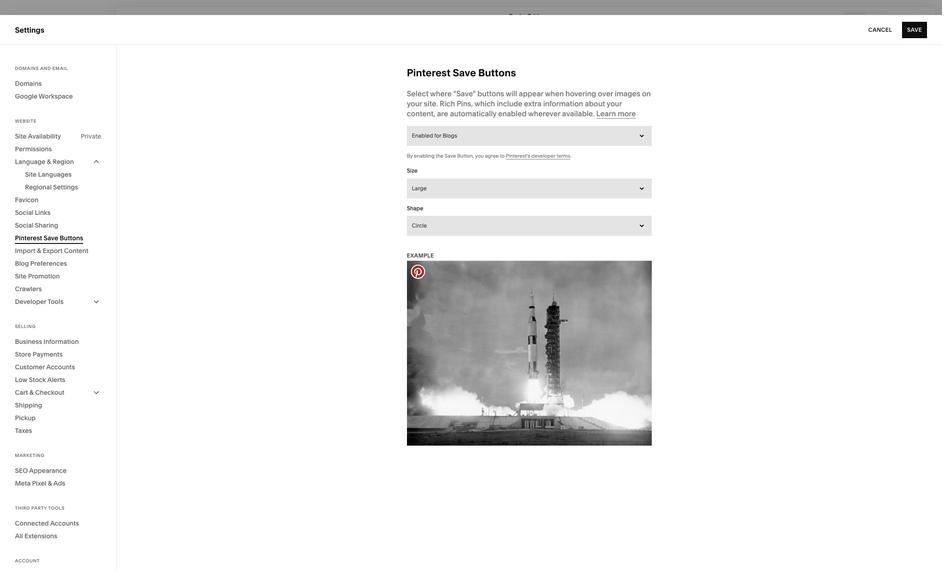Task type: locate. For each thing, give the bounding box(es) containing it.
accounts
[[46, 363, 75, 371], [50, 520, 79, 528]]

site promotion link
[[15, 270, 101, 283]]

accounts up all extensions link at the bottom left of page
[[50, 520, 79, 528]]

business information store payments customer accounts low stock alerts
[[15, 338, 79, 384]]

all
[[15, 532, 23, 541]]

site down language
[[25, 171, 37, 179]]

settings down the 'site languages' link
[[53, 183, 78, 191]]

1 vertical spatial domains
[[15, 80, 42, 88]]

1 vertical spatial marketing
[[15, 453, 45, 458]]

1 vertical spatial social
[[15, 221, 33, 230]]

1 horizontal spatial pinterest
[[407, 67, 451, 79]]

low stock alerts link
[[15, 374, 101, 386]]

help
[[15, 486, 31, 495]]

2 selling from the top
[[15, 324, 36, 329]]

ads
[[53, 480, 65, 488]]

third
[[15, 506, 30, 511]]

settings
[[15, 25, 44, 34], [53, 183, 78, 191], [15, 469, 44, 479]]

site for site languages regional settings
[[25, 171, 37, 179]]

settings up domains and email
[[15, 25, 44, 34]]

0 vertical spatial social
[[15, 209, 33, 217]]

by
[[407, 153, 413, 159]]

information
[[544, 99, 584, 108]]

domains left and
[[15, 66, 39, 71]]

"save"
[[454, 89, 476, 98]]

favicon link
[[15, 194, 101, 206]]

enabled for blogs
[[412, 132, 458, 139]]

0 horizontal spatial your
[[407, 99, 423, 108]]

& left ads
[[48, 480, 52, 488]]

save
[[908, 26, 923, 33], [453, 67, 477, 79], [445, 153, 456, 159], [44, 234, 58, 242]]

0 vertical spatial buttons
[[479, 67, 517, 79]]

site inside site languages regional settings
[[25, 171, 37, 179]]

acuity scheduling link
[[15, 138, 101, 149]]

& right cart on the bottom left
[[29, 389, 34, 397]]

asset
[[15, 453, 35, 462]]

pinterest
[[407, 67, 451, 79], [15, 234, 42, 242]]

edit button
[[120, 11, 145, 28]]

pinterest up select
[[407, 67, 451, 79]]

pinterest save buttons down sharing
[[15, 234, 83, 242]]

permissions link
[[15, 143, 101, 155]]

preferences
[[30, 260, 67, 268]]

domains link
[[15, 77, 101, 90]]

language
[[15, 158, 45, 166]]

2 domains from the top
[[15, 80, 42, 88]]

the
[[436, 153, 444, 159]]

site.
[[424, 99, 438, 108]]

simon
[[53, 515, 70, 522]]

1 vertical spatial website
[[15, 119, 37, 124]]

1 vertical spatial buttons
[[60, 234, 83, 242]]

domains for and
[[15, 66, 39, 71]]

& left export
[[37, 247, 41, 255]]

website
[[15, 56, 43, 65], [15, 119, 37, 124]]

crawlers link
[[15, 283, 101, 296]]

.
[[571, 153, 572, 159]]

1 horizontal spatial buttons
[[479, 67, 517, 79]]

settings up meta
[[15, 469, 44, 479]]

1 horizontal spatial your
[[607, 99, 623, 108]]

& up languages
[[47, 158, 51, 166]]

pixel
[[32, 480, 46, 488]]

learn more link
[[597, 109, 637, 119]]

0 vertical spatial domains
[[15, 66, 39, 71]]

promotion
[[28, 272, 60, 281]]

enabled
[[499, 109, 527, 118]]

0 vertical spatial tools
[[48, 298, 64, 306]]

save right cancel
[[908, 26, 923, 33]]

save inside button
[[908, 26, 923, 33]]

0 vertical spatial site
[[15, 132, 27, 140]]

automatically
[[450, 109, 497, 118]]

asset library
[[15, 453, 61, 462]]

0 vertical spatial website
[[15, 56, 43, 65]]

0 vertical spatial marketing
[[15, 89, 50, 98]]

0 horizontal spatial pinterest save buttons
[[15, 234, 83, 242]]

pinterest's developer terms link
[[506, 153, 571, 160]]

meta
[[15, 480, 31, 488]]

0 horizontal spatial pinterest
[[15, 234, 42, 242]]

select where "save" buttons will appear when hovering over images on your site. rich pins, which include extra information about your content, are automatically enabled wherever available.
[[407, 89, 652, 118]]

1 vertical spatial tools
[[48, 506, 65, 511]]

favicon social links social sharing
[[15, 196, 58, 230]]

&
[[47, 158, 51, 166], [37, 247, 41, 255], [29, 389, 34, 397], [48, 480, 52, 488]]

& inside import & export content blog preferences site promotion crawlers
[[37, 247, 41, 255]]

and
[[40, 66, 51, 71]]

1 vertical spatial accounts
[[50, 520, 79, 528]]

website up domains and email
[[15, 56, 43, 65]]

0 vertical spatial pinterest
[[407, 67, 451, 79]]

language & region link
[[15, 155, 101, 168]]

social left sharing
[[15, 221, 33, 230]]

settings inside site languages regional settings
[[53, 183, 78, 191]]

tools down the crawlers link on the left of page
[[48, 298, 64, 306]]

shipping link
[[15, 399, 101, 412]]

your
[[407, 99, 423, 108], [607, 99, 623, 108]]

extensions
[[24, 532, 57, 541]]

2 your from the left
[[607, 99, 623, 108]]

website up site availability
[[15, 119, 37, 124]]

seo appearance meta pixel & ads
[[15, 467, 67, 488]]

tools up simon
[[48, 506, 65, 511]]

& inside 'dropdown button'
[[29, 389, 34, 397]]

example
[[407, 252, 435, 259]]

import & export content blog preferences site promotion crawlers
[[15, 247, 89, 293]]

rich
[[440, 99, 455, 108]]

selling up business
[[15, 324, 36, 329]]

when
[[546, 89, 564, 98]]

buttons up 'buttons'
[[479, 67, 517, 79]]

2 marketing from the top
[[15, 453, 45, 458]]

0 vertical spatial accounts
[[46, 363, 75, 371]]

developer
[[532, 153, 556, 159]]

blog preferences link
[[15, 257, 101, 270]]

social down favicon
[[15, 209, 33, 217]]

& inside dropdown button
[[47, 158, 51, 166]]

site inside import & export content blog preferences site promotion crawlers
[[15, 272, 27, 281]]

which
[[475, 99, 496, 108]]

learn
[[597, 109, 617, 118]]

table
[[528, 13, 542, 19]]

developer tools link
[[15, 296, 101, 308]]

site down the blog
[[15, 272, 27, 281]]

2 vertical spatial settings
[[15, 469, 44, 479]]

1 vertical spatial pinterest
[[15, 234, 42, 242]]

selling down domains and email
[[15, 73, 39, 82]]

asset library link
[[15, 453, 101, 464]]

regional settings link
[[25, 181, 101, 194]]

cancel button
[[869, 22, 893, 38]]

information
[[44, 338, 79, 346]]

domains up google at left top
[[15, 80, 42, 88]]

pinterest up 'import'
[[15, 234, 42, 242]]

site
[[15, 132, 27, 140], [25, 171, 37, 179], [15, 272, 27, 281]]

2 vertical spatial site
[[15, 272, 27, 281]]

pinterest save buttons
[[407, 67, 517, 79], [15, 234, 83, 242]]

1 vertical spatial selling
[[15, 324, 36, 329]]

2 website from the top
[[15, 119, 37, 124]]

accounts down store payments link
[[46, 363, 75, 371]]

accounts inside business information store payments customer accounts low stock alerts
[[46, 363, 75, 371]]

simonjacob477@gmail.com
[[36, 523, 106, 530]]

1 domains from the top
[[15, 66, 39, 71]]

acuity scheduling
[[15, 138, 78, 147]]

your down select
[[407, 99, 423, 108]]

1 vertical spatial site
[[25, 171, 37, 179]]

sharing
[[35, 221, 58, 230]]

edit
[[126, 16, 139, 23]]

library
[[36, 453, 61, 462]]

site down analytics at left top
[[15, 132, 27, 140]]

1 vertical spatial settings
[[53, 183, 78, 191]]

0 vertical spatial selling
[[15, 73, 39, 82]]

accounts inside connected accounts all extensions
[[50, 520, 79, 528]]

analytics link
[[15, 121, 101, 132]]

your up learn more
[[607, 99, 623, 108]]

meta pixel & ads link
[[15, 477, 101, 490]]

1 vertical spatial pinterest save buttons
[[15, 234, 83, 242]]

marketing
[[15, 89, 50, 98], [15, 453, 45, 458]]

domains inside domains google workspace
[[15, 80, 42, 88]]

save up export
[[44, 234, 58, 242]]

buttons up content
[[60, 234, 83, 242]]

pinterest save buttons up ""save"" in the top of the page
[[407, 67, 517, 79]]

connected
[[15, 520, 49, 528]]

0 vertical spatial pinterest save buttons
[[407, 67, 517, 79]]



Task type: describe. For each thing, give the bounding box(es) containing it.
terms
[[557, 153, 571, 159]]

button,
[[458, 153, 475, 159]]

jacob simon simonjacob477@gmail.com
[[36, 515, 106, 530]]

store
[[15, 351, 31, 359]]

party
[[31, 506, 47, 511]]

domains google workspace
[[15, 80, 73, 100]]

regional
[[25, 183, 52, 191]]

third party tools
[[15, 506, 65, 511]]

settings link
[[15, 469, 101, 480]]

website link
[[15, 56, 101, 67]]

images
[[615, 89, 641, 98]]

0 horizontal spatial buttons
[[60, 234, 83, 242]]

more
[[618, 109, 637, 118]]

will
[[506, 89, 518, 98]]

connected accounts all extensions
[[15, 520, 79, 541]]

developer tools button
[[15, 296, 101, 308]]

language & region
[[15, 158, 74, 166]]

site languages link
[[25, 168, 101, 181]]

1 website from the top
[[15, 56, 43, 65]]

links
[[35, 209, 51, 217]]

site availability
[[15, 132, 61, 140]]

pickup link
[[15, 412, 101, 425]]

taxes link
[[15, 425, 101, 437]]

1 marketing from the top
[[15, 89, 50, 98]]

for
[[435, 132, 442, 139]]

2 social from the top
[[15, 221, 33, 230]]

tools inside dropdown button
[[48, 298, 64, 306]]

workspace
[[39, 92, 73, 100]]

email
[[52, 66, 68, 71]]

favicon
[[15, 196, 39, 204]]

appearance
[[29, 467, 67, 475]]

where
[[431, 89, 452, 98]]

region
[[53, 158, 74, 166]]

over
[[599, 89, 614, 98]]

connected accounts link
[[15, 517, 101, 530]]

stock
[[29, 376, 46, 384]]

enabling
[[414, 153, 435, 159]]

1 your from the left
[[407, 99, 423, 108]]

google
[[15, 92, 37, 100]]

private
[[81, 132, 101, 140]]

cart
[[15, 389, 28, 397]]

save button
[[903, 22, 928, 38]]

circle
[[412, 222, 427, 229]]

seo
[[15, 467, 28, 475]]

example image for save buttons. image
[[407, 261, 653, 446]]

by enabling the save button, you agree to pinterest's developer terms .
[[407, 153, 572, 159]]

business information link
[[15, 336, 101, 348]]

permissions
[[15, 145, 52, 153]]

0 vertical spatial settings
[[15, 25, 44, 34]]

account
[[15, 559, 40, 564]]

content,
[[407, 109, 436, 118]]

import
[[15, 247, 35, 255]]

& inside seo appearance meta pixel & ads
[[48, 480, 52, 488]]

site languages regional settings
[[25, 171, 78, 191]]

shipping pickup taxes
[[15, 401, 42, 435]]

large
[[412, 185, 427, 192]]

jacob
[[36, 515, 52, 522]]

available.
[[563, 109, 595, 118]]

save up ""save"" in the top of the page
[[453, 67, 477, 79]]

save right the
[[445, 153, 456, 159]]

1 social from the top
[[15, 209, 33, 217]]

customer accounts link
[[15, 361, 101, 374]]

domains and email
[[15, 66, 68, 71]]

& for checkout
[[29, 389, 34, 397]]

language & region button
[[15, 155, 101, 168]]

taxes
[[15, 427, 32, 435]]

& for export
[[37, 247, 41, 255]]

about
[[585, 99, 606, 108]]

appear
[[519, 89, 544, 98]]

seo appearance link
[[15, 465, 101, 477]]

checkout
[[35, 389, 64, 397]]

developer
[[15, 298, 46, 306]]

store payments link
[[15, 348, 101, 361]]

a
[[524, 13, 527, 19]]

1 selling from the top
[[15, 73, 39, 82]]

blogs
[[443, 132, 458, 139]]

marketing link
[[15, 89, 101, 100]]

import & export content link
[[15, 245, 101, 257]]

social links link
[[15, 206, 101, 219]]

shipping
[[15, 401, 42, 410]]

book
[[510, 13, 523, 19]]

blog
[[15, 260, 29, 268]]

cart & checkout link
[[15, 386, 101, 399]]

size
[[407, 167, 418, 174]]

cancel
[[869, 26, 893, 33]]

site for site availability
[[15, 132, 27, 140]]

business
[[15, 338, 42, 346]]

export
[[43, 247, 63, 255]]

domains for google
[[15, 80, 42, 88]]

1 horizontal spatial pinterest save buttons
[[407, 67, 517, 79]]

& for region
[[47, 158, 51, 166]]

social sharing link
[[15, 219, 101, 232]]

payments
[[33, 351, 63, 359]]

availability
[[28, 132, 61, 140]]

analytics
[[15, 122, 47, 131]]

learn more
[[597, 109, 637, 118]]

customer
[[15, 363, 45, 371]]

pickup
[[15, 414, 36, 422]]

languages
[[38, 171, 72, 179]]

content
[[64, 247, 89, 255]]



Task type: vqa. For each thing, say whether or not it's contained in the screenshot.
Languages
yes



